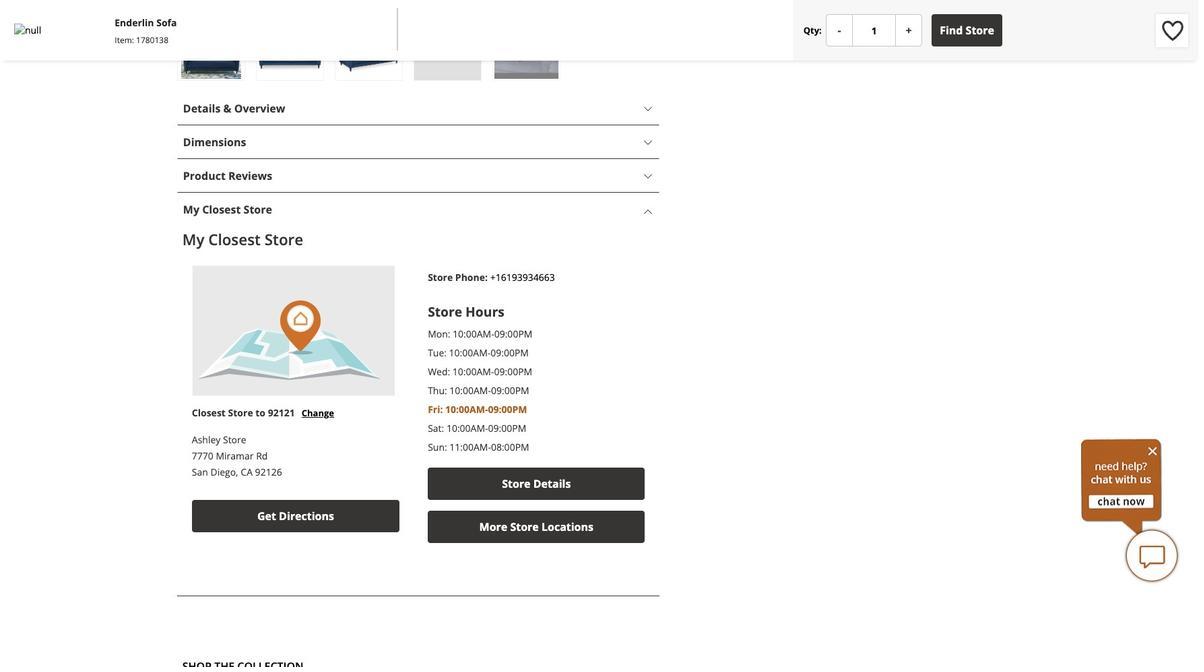Task type: locate. For each thing, give the bounding box(es) containing it.
None button
[[826, 14, 853, 46], [896, 14, 923, 46], [826, 14, 853, 46], [896, 14, 923, 46]]

closest store to 92121 change
[[192, 406, 334, 419]]

10:00am-
[[453, 327, 494, 340], [449, 346, 491, 359], [453, 365, 494, 378], [450, 384, 491, 397], [445, 403, 488, 416], [447, 422, 488, 435]]

rd
[[256, 450, 268, 462]]

1 vertical spatial details
[[533, 476, 571, 491]]

dimensions
[[183, 135, 246, 150]]

mon:
[[428, 327, 450, 340]]

0 vertical spatial my
[[183, 202, 199, 217]]

hours
[[466, 302, 504, 321]]

to
[[256, 406, 265, 419]]

0 vertical spatial details
[[183, 101, 221, 116]]

10:00am- right wed:
[[453, 365, 494, 378]]

ca
[[241, 466, 253, 479]]

my closest store button
[[177, 193, 660, 226]]

details & overview
[[183, 101, 285, 116]]

+16193934663
[[490, 271, 555, 284]]

0 horizontal spatial details
[[183, 101, 221, 116]]

product
[[183, 168, 226, 183]]

thu:
[[428, 384, 447, 397]]

enderlin sofa item: 1780138
[[115, 16, 177, 46]]

find
[[940, 23, 963, 38]]

+16193934663 link
[[490, 271, 555, 284]]

09:00pm
[[494, 327, 533, 340], [491, 346, 529, 359], [494, 365, 532, 378], [491, 384, 529, 397], [488, 403, 527, 416], [488, 422, 526, 435]]

my closest store down product reviews
[[183, 202, 272, 217]]

+5 button
[[414, 29, 482, 81]]

details up locations
[[533, 476, 571, 491]]

details left & on the left top
[[183, 101, 221, 116]]

my closest store
[[183, 202, 272, 217], [182, 229, 303, 250]]

closest
[[202, 202, 241, 217], [208, 229, 261, 250], [192, 406, 226, 419]]

fri:
[[428, 403, 443, 416]]

92126
[[255, 466, 282, 479]]

tue:
[[428, 346, 447, 359]]

store inside dropdown button
[[244, 202, 272, 217]]

more
[[479, 519, 508, 534]]

change link
[[297, 407, 334, 419]]

0 vertical spatial closest
[[202, 202, 241, 217]]

change
[[302, 407, 334, 419]]

chat bubble mobile view image
[[1125, 529, 1179, 583]]

reviews
[[228, 168, 272, 183]]

08:00pm
[[491, 441, 529, 453]]

ashley store 7770 miramar rd san diego,                                  ca 92126
[[192, 433, 282, 479]]

more store locations
[[479, 519, 594, 534]]

get
[[257, 509, 276, 524]]

store hours
[[428, 302, 504, 321]]

1780138
[[136, 34, 168, 46]]

None text field
[[852, 14, 896, 46]]

san
[[192, 466, 208, 479]]

details inside dropdown button
[[183, 101, 221, 116]]

store
[[966, 23, 995, 38], [244, 202, 272, 217], [265, 229, 303, 250], [428, 271, 453, 284], [428, 302, 462, 321], [228, 406, 253, 419], [223, 433, 246, 446], [502, 476, 531, 491], [510, 519, 539, 534]]

92121
[[268, 406, 295, 419]]

my
[[183, 202, 199, 217], [182, 229, 204, 250]]

details
[[183, 101, 221, 116], [533, 476, 571, 491]]

my closest store down reviews
[[182, 229, 303, 250]]

sat:
[[428, 422, 444, 435]]

0 vertical spatial my closest store
[[183, 202, 272, 217]]

find store
[[940, 23, 995, 38]]

enderlin sofa, , large image
[[177, 0, 661, 26], [179, 31, 243, 79], [258, 31, 322, 79], [337, 31, 401, 79]]

store details
[[502, 476, 571, 491]]

10:00am- down store hours
[[453, 327, 494, 340]]

&
[[223, 101, 232, 116]]

7770
[[192, 450, 213, 462]]



Task type: describe. For each thing, give the bounding box(es) containing it.
locations
[[542, 519, 594, 534]]

11:00am-
[[450, 441, 491, 453]]

closest store image image
[[192, 265, 395, 396]]

1 vertical spatial my closest store
[[182, 229, 303, 250]]

2 vertical spatial closest
[[192, 406, 226, 419]]

10:00am- right fri:
[[445, 403, 488, 416]]

directions
[[279, 509, 334, 524]]

store phone: +16193934663
[[428, 271, 555, 284]]

item:
[[115, 34, 134, 46]]

mon: 10:00am-09:00pm tue: 10:00am-09:00pm wed: 10:00am-09:00pm thu: 10:00am-09:00pm fri: 10:00am-09:00pm sat: 10:00am-09:00pm sun: 11:00am-08:00pm
[[428, 327, 533, 453]]

enderlin
[[115, 16, 154, 29]]

enderlin sofa video 1 image
[[494, 31, 558, 79]]

get directions link
[[192, 500, 400, 532]]

details & overview button
[[177, 92, 660, 125]]

dialogue message for liveperson image
[[1081, 438, 1162, 536]]

diego,
[[211, 466, 238, 479]]

1 vertical spatial closest
[[208, 229, 261, 250]]

store inside ashley store 7770 miramar rd san diego,                                  ca 92126
[[223, 433, 246, 446]]

10:00am- up 11:00am-
[[447, 422, 488, 435]]

dimensions button
[[177, 125, 660, 159]]

10:00am- right thu: at the left bottom of page
[[450, 384, 491, 397]]

qty:
[[804, 24, 822, 36]]

phone:
[[455, 271, 488, 284]]

product reviews
[[183, 168, 272, 183]]

store inside 'link'
[[966, 23, 995, 38]]

closest inside dropdown button
[[202, 202, 241, 217]]

wed:
[[428, 365, 450, 378]]

ashley
[[192, 433, 221, 446]]

overview
[[234, 101, 285, 116]]

+5
[[442, 48, 453, 61]]

more store locations link
[[428, 511, 645, 543]]

sofa
[[156, 16, 177, 29]]

1 vertical spatial my
[[182, 229, 204, 250]]

my inside dropdown button
[[183, 202, 199, 217]]

product reviews button
[[177, 159, 660, 193]]

my closest store inside dropdown button
[[183, 202, 272, 217]]

find store link
[[932, 14, 1003, 46]]

10:00am- right "tue:"
[[449, 346, 491, 359]]

miramar
[[216, 450, 254, 462]]

sun:
[[428, 441, 447, 453]]

null image
[[14, 24, 41, 37]]

1 horizontal spatial details
[[533, 476, 571, 491]]

store details link
[[428, 468, 645, 500]]

get directions
[[257, 509, 334, 524]]



Task type: vqa. For each thing, say whether or not it's contained in the screenshot.
the 'Subtotal: $260.99' at the left top
no



